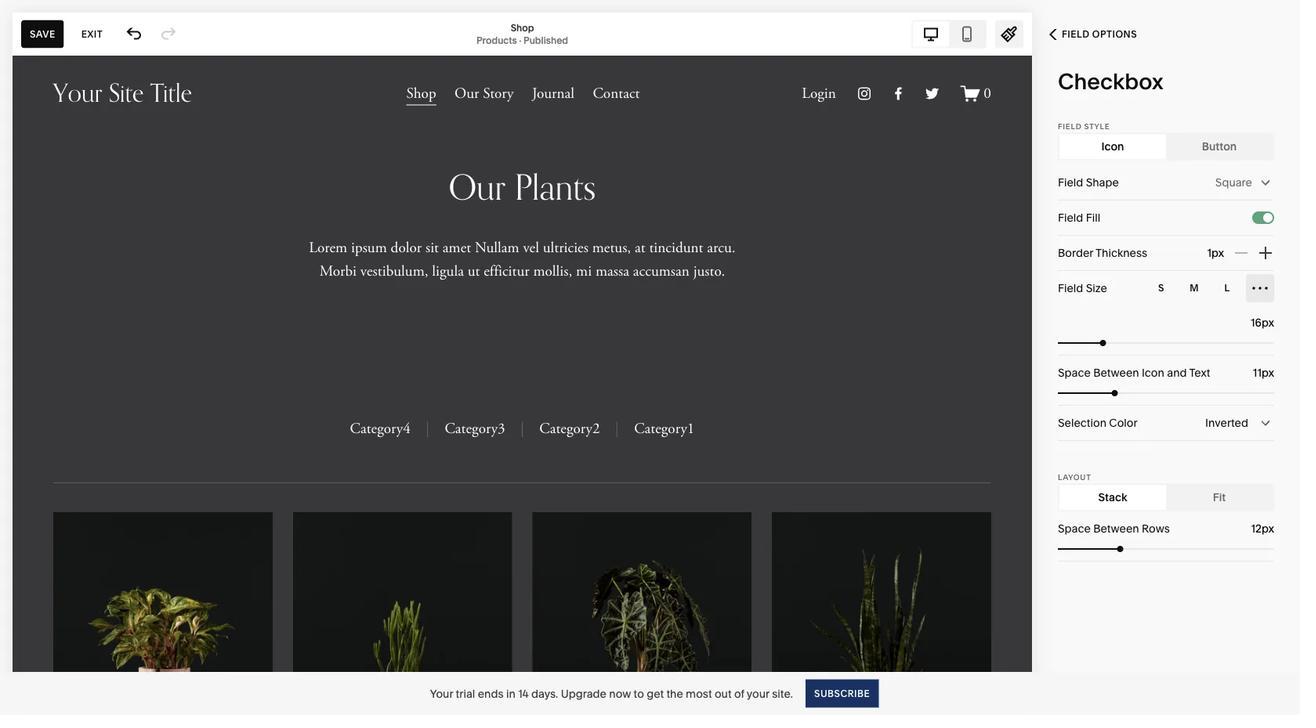 Task type: locate. For each thing, give the bounding box(es) containing it.
between for rows
[[1094, 522, 1139, 536]]

field left style
[[1058, 121, 1082, 131]]

out
[[715, 687, 732, 701]]

between down stack button in the right bottom of the page
[[1094, 522, 1139, 536]]

None checkbox
[[1264, 213, 1273, 223]]

field style
[[1058, 121, 1110, 131]]

None field
[[1223, 314, 1275, 332], [1223, 364, 1275, 382], [1058, 406, 1275, 441], [1223, 520, 1275, 538], [1223, 314, 1275, 332], [1223, 364, 1275, 382], [1058, 406, 1275, 441], [1223, 520, 1275, 538]]

1 between from the top
[[1094, 366, 1139, 380]]

style
[[1085, 121, 1110, 131]]

field left options
[[1062, 29, 1090, 40]]

save
[[30, 28, 55, 40]]

space up 'selection' at the bottom right
[[1058, 366, 1091, 380]]

field left shape
[[1058, 176, 1084, 189]]

field for field fill
[[1058, 211, 1084, 225]]

size
[[1086, 282, 1108, 295]]

tab list containing stack
[[1060, 485, 1273, 510]]

1 vertical spatial tab list
[[1060, 134, 1273, 159]]

field inside button
[[1062, 29, 1090, 40]]

fit button
[[1166, 485, 1273, 510]]

field for field style
[[1058, 121, 1082, 131]]

field left fill
[[1058, 211, 1084, 225]]

icon left and
[[1142, 366, 1165, 380]]

1 vertical spatial space
[[1058, 522, 1091, 536]]

icon
[[1102, 140, 1124, 153], [1142, 366, 1165, 380]]

in
[[506, 687, 516, 701]]

field size
[[1058, 282, 1108, 295]]

site.
[[772, 687, 793, 701]]

subscribe button
[[806, 680, 879, 708]]

2 vertical spatial tab list
[[1060, 485, 1273, 510]]

layout
[[1058, 473, 1092, 482]]

options
[[1093, 29, 1137, 40]]

2 space from the top
[[1058, 522, 1091, 536]]

field fill
[[1058, 211, 1101, 225]]

tab list containing icon
[[1060, 134, 1273, 159]]

border
[[1058, 247, 1094, 260]]

save button
[[21, 20, 64, 48]]

option group
[[1148, 274, 1275, 303]]

text
[[1189, 366, 1211, 380]]

None range field
[[1058, 340, 1275, 346], [1058, 390, 1275, 397], [1058, 546, 1275, 553], [1058, 340, 1275, 346], [1058, 390, 1275, 397], [1058, 546, 1275, 553]]

space
[[1058, 366, 1091, 380], [1058, 522, 1091, 536]]

between up color
[[1094, 366, 1139, 380]]

icon down style
[[1102, 140, 1124, 153]]

between
[[1094, 366, 1139, 380], [1094, 522, 1139, 536]]

0 vertical spatial between
[[1094, 366, 1139, 380]]

space between icon and text
[[1058, 366, 1211, 380]]

1 space from the top
[[1058, 366, 1091, 380]]

most
[[686, 687, 712, 701]]

published
[[524, 34, 568, 46]]

1 horizontal spatial icon
[[1142, 366, 1165, 380]]

1 vertical spatial between
[[1094, 522, 1139, 536]]

s
[[1159, 283, 1165, 294]]

space down stack button in the right bottom of the page
[[1058, 522, 1091, 536]]

your
[[747, 687, 770, 701]]

color
[[1109, 417, 1138, 430]]

field left size
[[1058, 282, 1084, 295]]

0 vertical spatial space
[[1058, 366, 1091, 380]]

0 horizontal spatial icon
[[1102, 140, 1124, 153]]

0 vertical spatial tab list
[[913, 22, 985, 47]]

stack
[[1099, 491, 1128, 504]]

square
[[1216, 176, 1253, 189]]

field options button
[[1032, 17, 1155, 52]]

field
[[1062, 29, 1090, 40], [1058, 121, 1082, 131], [1058, 176, 1084, 189], [1058, 211, 1084, 225], [1058, 282, 1084, 295]]

between for icon
[[1094, 366, 1139, 380]]

14
[[518, 687, 529, 701]]

selection color
[[1058, 417, 1138, 430]]

tab list
[[913, 22, 985, 47], [1060, 134, 1273, 159], [1060, 485, 1273, 510]]

2 between from the top
[[1094, 522, 1139, 536]]

shop products · published
[[477, 22, 568, 46]]

0 vertical spatial icon
[[1102, 140, 1124, 153]]



Task type: describe. For each thing, give the bounding box(es) containing it.
subscribe
[[814, 688, 870, 700]]

rows
[[1142, 522, 1170, 536]]

field options
[[1062, 29, 1137, 40]]

now
[[609, 687, 631, 701]]

l
[[1225, 283, 1230, 294]]

inverted
[[1206, 417, 1249, 430]]

icon button
[[1060, 134, 1166, 159]]

your trial ends in 14 days. upgrade now to get the most out of your site.
[[430, 687, 793, 701]]

field for field size
[[1058, 282, 1084, 295]]

m
[[1190, 283, 1199, 294]]

and
[[1167, 366, 1187, 380]]

fill
[[1086, 211, 1101, 225]]

space between rows
[[1058, 522, 1170, 536]]

shape
[[1086, 176, 1119, 189]]

field for field shape
[[1058, 176, 1084, 189]]

space for space between rows
[[1058, 522, 1091, 536]]

icon inside "button"
[[1102, 140, 1124, 153]]

the
[[667, 687, 683, 701]]

trial
[[456, 687, 475, 701]]

field shape
[[1058, 176, 1119, 189]]

fit
[[1213, 491, 1226, 504]]

·
[[519, 34, 521, 46]]

exit button
[[73, 20, 111, 48]]

option group containing s
[[1148, 274, 1275, 303]]

Border Thickness field
[[1173, 236, 1224, 270]]

button button
[[1166, 134, 1273, 159]]

products
[[477, 34, 517, 46]]

selection
[[1058, 417, 1107, 430]]

of
[[734, 687, 744, 701]]

to
[[634, 687, 644, 701]]

checkbox
[[1058, 68, 1164, 95]]

space for space between icon and text
[[1058, 366, 1091, 380]]

stack button
[[1060, 485, 1166, 510]]

button
[[1202, 140, 1237, 153]]

upgrade
[[561, 687, 607, 701]]

shop
[[511, 22, 534, 33]]

thickness
[[1096, 247, 1148, 260]]

exit
[[81, 28, 103, 40]]

field for field options
[[1062, 29, 1090, 40]]

1 vertical spatial icon
[[1142, 366, 1165, 380]]

ends
[[478, 687, 504, 701]]

days.
[[531, 687, 558, 701]]

get
[[647, 687, 664, 701]]

border thickness
[[1058, 247, 1148, 260]]

your
[[430, 687, 453, 701]]



Task type: vqa. For each thing, say whether or not it's contained in the screenshot.
Elements on the top right of the page
no



